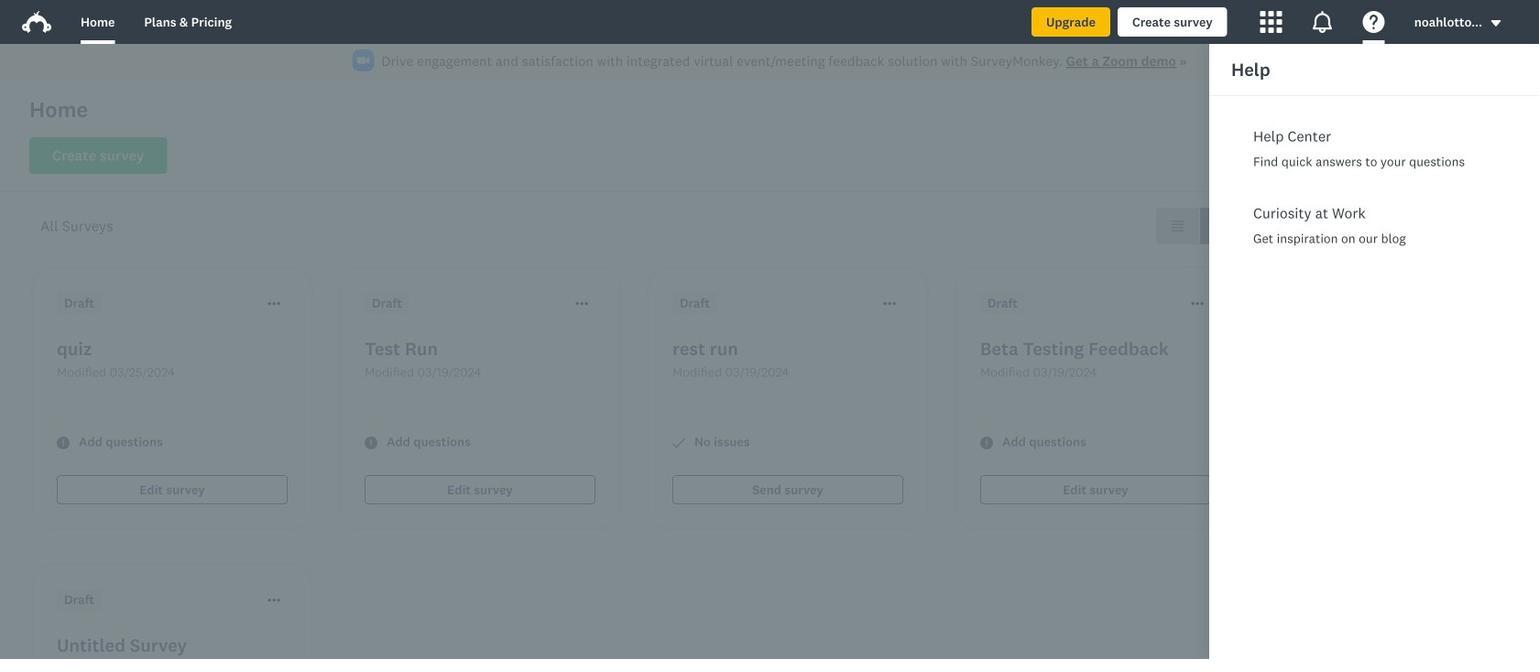 Task type: locate. For each thing, give the bounding box(es) containing it.
1 warning image from the left
[[365, 437, 378, 450]]

dropdown arrow icon image
[[1490, 17, 1503, 30], [1492, 20, 1501, 27]]

2 brand logo image from the top
[[22, 11, 51, 33]]

no issues image
[[673, 437, 685, 450]]

1 horizontal spatial warning image
[[981, 437, 993, 450]]

0 horizontal spatial warning image
[[365, 437, 378, 450]]

warning image
[[57, 437, 70, 450]]

brand logo image
[[22, 7, 51, 37], [22, 11, 51, 33]]

products icon image
[[1261, 11, 1283, 33], [1261, 11, 1283, 33]]

max diff icon image
[[1371, 236, 1415, 280]]

group
[[1157, 208, 1243, 245]]

dialog
[[1210, 44, 1540, 660]]

warning image
[[365, 437, 378, 450], [981, 437, 993, 450]]



Task type: vqa. For each thing, say whether or not it's contained in the screenshot.
dialog
yes



Task type: describe. For each thing, give the bounding box(es) containing it.
2 warning image from the left
[[981, 437, 993, 450]]

search image
[[1266, 149, 1280, 164]]

Search text field
[[1280, 138, 1464, 175]]

search image
[[1266, 149, 1280, 164]]

1 brand logo image from the top
[[22, 7, 51, 37]]

notification center icon image
[[1312, 11, 1334, 33]]

help icon image
[[1363, 11, 1385, 33]]



